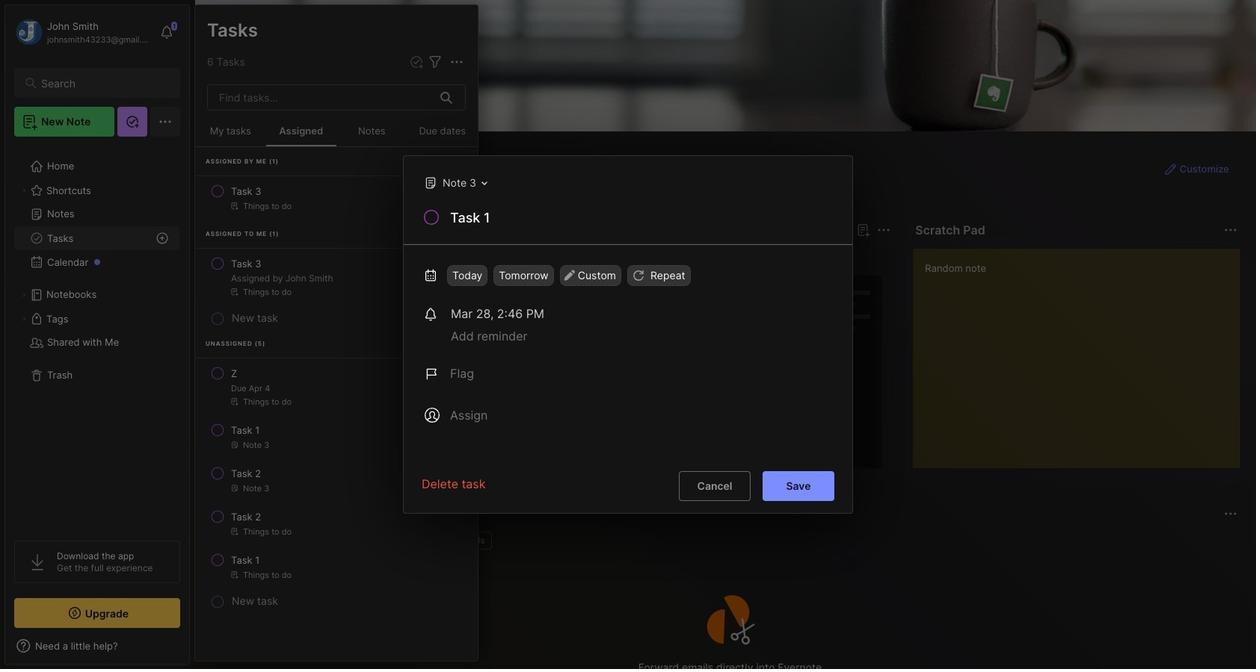 Task type: locate. For each thing, give the bounding box(es) containing it.
1 tab list from the top
[[222, 248, 889, 266]]

task 1 10 cell
[[231, 553, 260, 568]]

Go to note or move task field
[[416, 172, 493, 194]]

row
[[201, 178, 472, 218], [201, 250, 472, 304], [201, 360, 472, 414], [201, 417, 472, 458], [201, 461, 472, 501], [201, 504, 472, 544], [201, 547, 472, 588]]

5 row from the top
[[201, 461, 472, 501]]

task 3 1 cell
[[231, 184, 261, 199]]

2 tab list from the top
[[222, 532, 1235, 550]]

row group
[[195, 147, 478, 613], [219, 275, 1256, 479]]

1 vertical spatial tab list
[[222, 532, 1235, 550]]

0 vertical spatial tab list
[[222, 248, 889, 266]]

Find tasks… text field
[[210, 85, 431, 110]]

tab
[[222, 248, 266, 266], [272, 248, 333, 266], [222, 532, 279, 550], [285, 532, 330, 550], [336, 532, 399, 550], [405, 532, 444, 550], [450, 532, 492, 550]]

tree inside main element
[[5, 146, 189, 528]]

tab list
[[222, 248, 889, 266], [222, 532, 1235, 550]]

expand notebooks image
[[19, 291, 28, 300]]

3 row from the top
[[201, 360, 472, 414]]

None search field
[[41, 74, 167, 92]]

none search field inside main element
[[41, 74, 167, 92]]

Enter task text field
[[449, 209, 834, 234]]

4 row from the top
[[201, 417, 472, 458]]

tree
[[5, 146, 189, 528]]



Task type: vqa. For each thing, say whether or not it's contained in the screenshot.
help and learning task checklist field in the left bottom of the page
no



Task type: describe. For each thing, give the bounding box(es) containing it.
expand tags image
[[19, 315, 28, 324]]

task 2 9 cell
[[231, 510, 261, 525]]

task 3 3 cell
[[231, 256, 261, 271]]

task 2 8 cell
[[231, 467, 261, 482]]

main element
[[0, 0, 194, 670]]

z 6 cell
[[231, 366, 237, 381]]

task 1 7 cell
[[231, 423, 260, 438]]

Search text field
[[41, 76, 167, 90]]

7 row from the top
[[201, 547, 472, 588]]

6 row from the top
[[201, 504, 472, 544]]

1 row from the top
[[201, 178, 472, 218]]

new task image
[[409, 55, 424, 70]]

Start writing… text field
[[925, 249, 1240, 457]]

2 row from the top
[[201, 250, 472, 304]]



